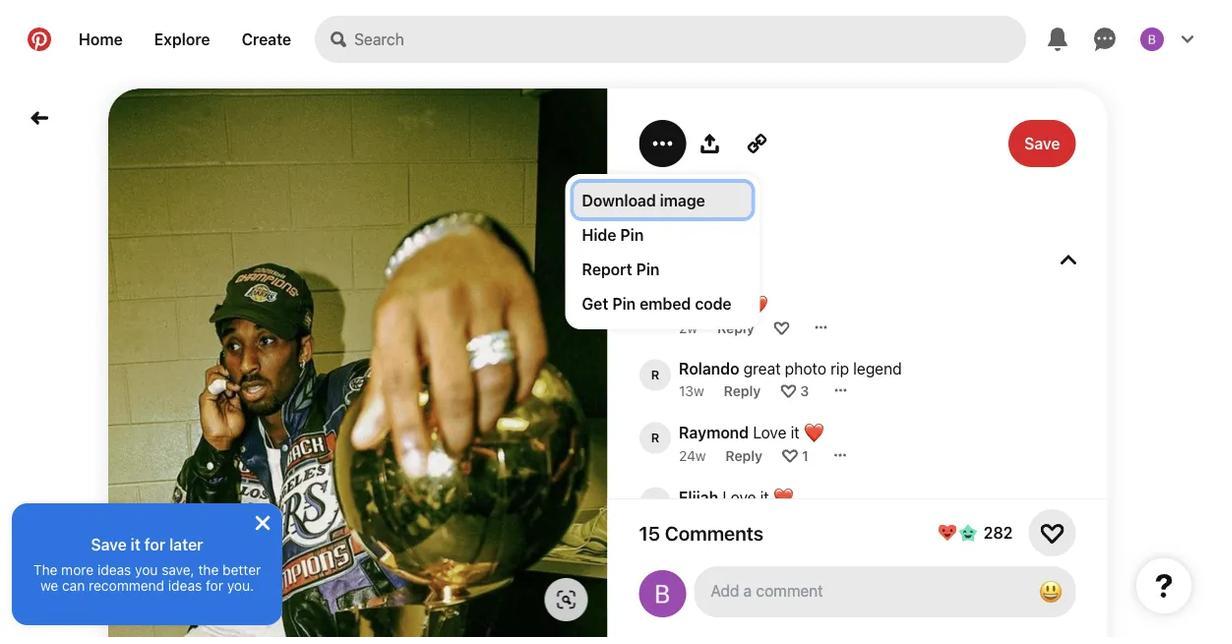 Task type: describe. For each thing, give the bounding box(es) containing it.
download image
[[582, 191, 705, 210]]

reply button for elijah
[[717, 512, 754, 529]]

photo
[[784, 360, 826, 378]]

282
[[984, 524, 1013, 543]]

15 comments
[[639, 522, 764, 545]]

react image for photo
[[780, 383, 796, 398]]

it for elijah love it ❤️
[[760, 488, 769, 507]]

ora
[[678, 553, 705, 572]]

2w for m
[[678, 320, 697, 336]]

reply button for raymond
[[725, 447, 762, 464]]

hide
[[582, 225, 616, 244]]

home link
[[63, 16, 139, 63]]

it for ora love it ❤️
[[747, 553, 756, 572]]

rolando
[[678, 360, 739, 378]]

elijah link
[[678, 488, 718, 507]]

search icon image
[[331, 31, 346, 47]]

elijah love it ❤️
[[678, 488, 789, 507]]

reply for m
[[717, 320, 754, 336]]

m love it ❤️
[[678, 295, 763, 314]]

1 vertical spatial comments
[[665, 522, 764, 545]]

we
[[40, 578, 58, 594]]

image
[[660, 191, 705, 210]]

love for s
[[691, 618, 724, 637]]

s
[[678, 618, 687, 637]]

reply for raymond
[[725, 447, 762, 464]]

0 horizontal spatial for
[[144, 535, 165, 554]]

can
[[62, 578, 85, 594]]

explore
[[154, 30, 210, 49]]

report pin
[[582, 260, 660, 278]]

save for save it for later the more ideas you save, the better we can recommend ideas for you.
[[91, 535, 127, 554]]

home
[[79, 30, 123, 49]]

😃
[[1039, 578, 1062, 605]]

react image for m love it ❤️
[[774, 320, 789, 336]]

rip
[[830, 360, 849, 378]]

raymond
[[678, 423, 748, 442]]

❤️ for raymond love it ❤️
[[803, 423, 819, 442]]

you.
[[227, 578, 254, 594]]

s image
[[639, 617, 671, 638]]

expand icon image
[[1060, 252, 1076, 267]]

Add a comment field
[[711, 582, 1015, 600]]

it for s love it ❤️
[[729, 618, 738, 637]]

great
[[743, 360, 780, 378]]

love for elijah
[[722, 488, 756, 507]]

react image for ora love it ❤️
[[772, 578, 787, 593]]

later
[[169, 535, 203, 554]]

reply for rolando
[[723, 383, 760, 399]]

get
[[582, 294, 608, 313]]

rolando great photo rip legend
[[678, 360, 901, 378]]

it for m love it ❤️
[[734, 295, 743, 314]]

s link
[[678, 618, 687, 637]]

explore link
[[139, 16, 226, 63]]

love for raymond
[[753, 423, 786, 442]]

b0bth3builder2k23 image
[[639, 571, 686, 618]]

m image
[[639, 295, 671, 326]]

raymond love it ❤️
[[678, 423, 819, 442]]

s love it ❤️
[[678, 618, 757, 637]]

m
[[678, 295, 692, 314]]

elijah
[[678, 488, 718, 507]]

bob builder image
[[1140, 28, 1164, 51]]

raymond link
[[678, 423, 748, 442]]

3
[[800, 383, 809, 399]]

rolando image
[[639, 360, 671, 391]]

0 vertical spatial comments
[[639, 248, 738, 271]]

it inside save it for later the more ideas you save, the better we can recommend ideas for you.
[[131, 535, 141, 554]]

elijah image
[[639, 488, 671, 519]]



Task type: locate. For each thing, give the bounding box(es) containing it.
save button
[[1009, 120, 1076, 167], [1009, 120, 1076, 167]]

reply button down raymond love it ❤️
[[725, 447, 762, 464]]

13w
[[678, 383, 704, 399]]

save it for later the more ideas you save, the better we can recommend ideas for you.
[[33, 535, 261, 594]]

comments button
[[639, 248, 1076, 271]]

download
[[582, 191, 656, 210]]

1 vertical spatial react image
[[772, 578, 787, 593]]

comments up ora love it ❤️
[[665, 522, 764, 545]]

reply down raymond love it ❤️
[[725, 447, 762, 464]]

reply button for ora
[[715, 577, 752, 594]]

embed
[[640, 294, 691, 313]]

reply down elijah love it ❤️
[[717, 512, 754, 529]]

❤️ right code
[[747, 295, 763, 314]]

1w
[[678, 577, 695, 594]]

❤️ down raymond love it ❤️
[[773, 488, 789, 507]]

reply button down m love it ❤️
[[717, 320, 754, 336]]

reply button down ora love it ❤️
[[715, 577, 752, 594]]

1 horizontal spatial ideas
[[168, 578, 202, 594]]

report
[[582, 260, 632, 278]]

1
[[802, 447, 808, 464]]

reply for elijah
[[717, 512, 754, 529]]

1 vertical spatial save
[[91, 535, 127, 554]]

1 vertical spatial pin
[[636, 260, 660, 278]]

react image for it
[[782, 448, 798, 463]]

2w
[[678, 320, 697, 336], [678, 512, 697, 529]]

reply button down "great"
[[723, 383, 760, 399]]

download image menu item
[[574, 183, 751, 217]]

1 2w from the top
[[678, 320, 697, 336]]

❤️
[[747, 295, 763, 314], [803, 423, 819, 442], [773, 488, 789, 507], [760, 553, 776, 572], [742, 618, 757, 637]]

❤️ up 1 button
[[803, 423, 819, 442]]

reply button down elijah love it ❤️
[[717, 512, 754, 529]]

love for m
[[697, 295, 730, 314]]

get pin embed code
[[582, 294, 732, 313]]

❤️ for ora love it ❤️
[[760, 553, 776, 572]]

reply for ora
[[715, 577, 752, 594]]

❤️ for m love it ❤️
[[747, 295, 763, 314]]

create link
[[226, 16, 307, 63]]

❤️ for elijah love it ❤️
[[773, 488, 789, 507]]

create
[[242, 30, 291, 49]]

0 vertical spatial react image
[[780, 383, 796, 398]]

❤️ for s love it ❤️
[[742, 618, 757, 637]]

the
[[198, 562, 219, 578]]

ora love it ❤️
[[678, 553, 776, 572]]

comments
[[639, 248, 738, 271], [665, 522, 764, 545]]

reply
[[717, 320, 754, 336], [723, 383, 760, 399], [725, 447, 762, 464], [717, 512, 754, 529], [715, 577, 752, 594]]

for up you
[[144, 535, 165, 554]]

0 vertical spatial pin
[[620, 225, 644, 244]]

reply down ora love it ❤️
[[715, 577, 752, 594]]

raymond image
[[639, 423, 671, 454]]

recommend
[[89, 578, 164, 594]]

reply down m love it ❤️
[[717, 320, 754, 336]]

2 vertical spatial pin
[[612, 294, 636, 313]]

react image up the 'rolando great photo rip legend'
[[774, 320, 789, 336]]

more
[[61, 562, 94, 578]]

for left you.
[[206, 578, 223, 594]]

1 vertical spatial for
[[206, 578, 223, 594]]

1 button
[[802, 447, 808, 464]]

legend
[[853, 360, 901, 378]]

0 vertical spatial save
[[1024, 134, 1060, 153]]

ideas down later
[[168, 578, 202, 594]]

m link
[[678, 295, 692, 314]]

0 horizontal spatial save
[[91, 535, 127, 554]]

it for raymond love it ❤️
[[790, 423, 799, 442]]

hide pin
[[582, 225, 644, 244]]

2w down elijah link
[[678, 512, 697, 529]]

15
[[639, 522, 660, 545]]

better
[[223, 562, 261, 578]]

for
[[144, 535, 165, 554], [206, 578, 223, 594]]

react image left "3"
[[780, 383, 796, 398]]

0 vertical spatial 2w
[[678, 320, 697, 336]]

save for save
[[1024, 134, 1060, 153]]

1 horizontal spatial for
[[206, 578, 223, 594]]

ideas
[[97, 562, 131, 578], [168, 578, 202, 594]]

pin for hide
[[620, 225, 644, 244]]

love
[[697, 295, 730, 314], [753, 423, 786, 442], [722, 488, 756, 507], [709, 553, 743, 572], [691, 618, 724, 637]]

you
[[135, 562, 158, 578]]

save,
[[162, 562, 195, 578]]

react image down ora love it ❤️
[[772, 578, 787, 593]]

reply down "great"
[[723, 383, 760, 399]]

the
[[33, 562, 57, 578]]

ideas left you
[[97, 562, 131, 578]]

save
[[1024, 134, 1060, 153], [91, 535, 127, 554]]

0 vertical spatial for
[[144, 535, 165, 554]]

click to shop image
[[556, 590, 576, 610]]

1 vertical spatial react image
[[782, 448, 798, 463]]

react image left 1 button
[[782, 448, 798, 463]]

ora image
[[639, 552, 671, 584]]

2 2w from the top
[[678, 512, 697, 529]]

pin for report
[[636, 260, 660, 278]]

1 horizontal spatial save
[[1024, 134, 1060, 153]]

code
[[695, 294, 732, 313]]

react image
[[774, 320, 789, 336], [772, 578, 787, 593]]

24w
[[678, 447, 705, 464]]

2w for elijah
[[678, 512, 697, 529]]

0 horizontal spatial ideas
[[97, 562, 131, 578]]

pin right hide
[[620, 225, 644, 244]]

comments up m
[[639, 248, 738, 271]]

Search text field
[[354, 16, 1026, 63]]

it
[[734, 295, 743, 314], [790, 423, 799, 442], [760, 488, 769, 507], [131, 535, 141, 554], [747, 553, 756, 572], [729, 618, 738, 637]]

react image
[[780, 383, 796, 398], [782, 448, 798, 463]]

❤️ down 15 comments
[[760, 553, 776, 572]]

2w down m
[[678, 320, 697, 336]]

ora link
[[678, 553, 705, 572]]

reply button for rolando
[[723, 383, 760, 399]]

pin for get
[[612, 294, 636, 313]]

reply button for m
[[717, 320, 754, 336]]

rolando link
[[678, 360, 739, 378]]

1 vertical spatial 2w
[[678, 512, 697, 529]]

save inside save it for later the more ideas you save, the better we can recommend ideas for you.
[[91, 535, 127, 554]]

reaction image
[[1041, 521, 1064, 545]]

❤️ right s link
[[742, 618, 757, 637]]

pin right get
[[612, 294, 636, 313]]

0 vertical spatial react image
[[774, 320, 789, 336]]

3 button
[[800, 383, 809, 399]]

pin
[[620, 225, 644, 244], [636, 260, 660, 278], [612, 294, 636, 313]]

reply button
[[717, 320, 754, 336], [723, 383, 760, 399], [725, 447, 762, 464], [717, 512, 754, 529], [715, 577, 752, 594]]

pin up "get pin embed code"
[[636, 260, 660, 278]]

love for ora
[[709, 553, 743, 572]]

😃 button
[[694, 567, 1076, 618], [1031, 573, 1070, 612]]



Task type: vqa. For each thing, say whether or not it's contained in the screenshot.
marta image
no



